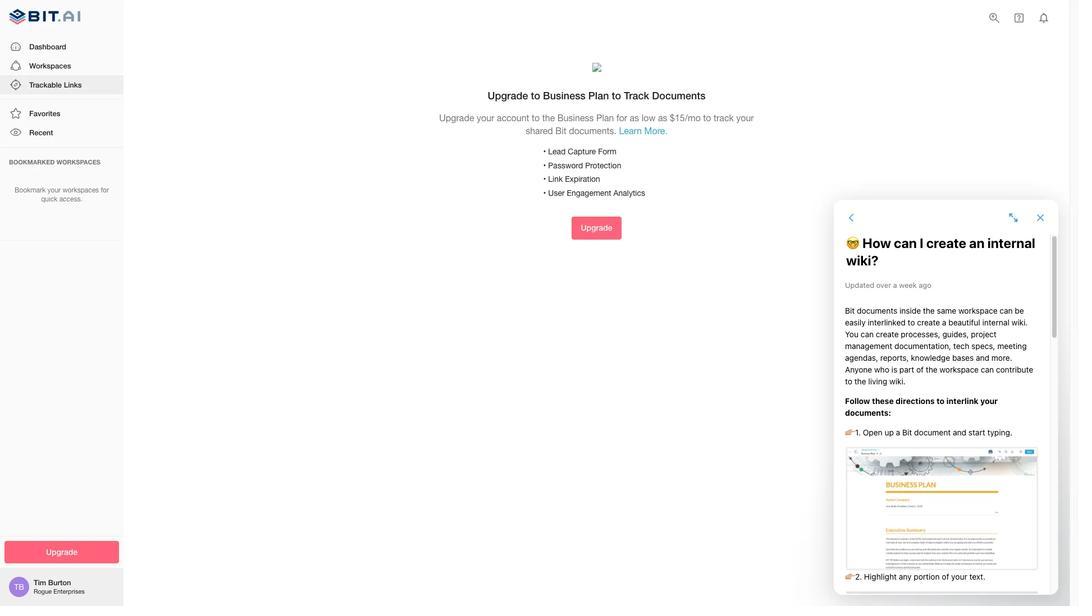 Task type: describe. For each thing, give the bounding box(es) containing it.
3 • from the top
[[544, 175, 546, 184]]

bookmark your workspaces for quick access.
[[15, 186, 109, 204]]

bookmark
[[15, 186, 46, 194]]

account
[[497, 113, 530, 123]]

dashboard
[[29, 42, 66, 51]]

access.
[[59, 196, 82, 204]]

• lead capture form • password protection • link expiration • user engagement analytics
[[544, 147, 645, 198]]

2 horizontal spatial your
[[737, 113, 754, 123]]

plan inside upgrade your account to the business plan for as low as $15/mo to track your shared bit documents.
[[597, 113, 614, 123]]

2 • from the top
[[544, 161, 546, 170]]

capture
[[568, 147, 596, 156]]

password
[[548, 161, 583, 170]]

rogue
[[34, 589, 52, 596]]

workspaces
[[56, 158, 101, 165]]

analytics
[[614, 189, 645, 198]]

documents
[[652, 89, 706, 101]]

workspaces
[[29, 61, 71, 70]]

$15/mo
[[670, 113, 701, 123]]

trackable links button
[[0, 75, 124, 94]]

1 horizontal spatial upgrade button
[[572, 217, 622, 240]]

documents.
[[569, 126, 617, 136]]

tim
[[34, 579, 46, 588]]

trackable links
[[29, 80, 82, 89]]

learn more. link
[[619, 126, 668, 136]]

0 vertical spatial plan
[[589, 89, 609, 101]]

learn
[[619, 126, 642, 136]]

to left track on the top right of page
[[612, 89, 621, 101]]

user
[[548, 189, 565, 198]]

to left the
[[532, 113, 540, 123]]

link
[[548, 175, 563, 184]]

bookmarked workspaces
[[9, 158, 101, 165]]

lead
[[548, 147, 566, 156]]

expiration
[[565, 175, 600, 184]]

2 as from the left
[[658, 113, 668, 123]]

tim burton rogue enterprises
[[34, 579, 85, 596]]

engagement
[[567, 189, 612, 198]]

0 vertical spatial business
[[543, 89, 586, 101]]

for inside bookmark your workspaces for quick access.
[[101, 186, 109, 194]]



Task type: locate. For each thing, give the bounding box(es) containing it.
trackable
[[29, 80, 62, 89]]

plan up upgrade your account to the business plan for as low as $15/mo to track your shared bit documents.
[[589, 89, 609, 101]]

0 horizontal spatial for
[[101, 186, 109, 194]]

bookmarked
[[9, 158, 55, 165]]

upgrade button down engagement
[[572, 217, 622, 240]]

protection
[[585, 161, 622, 170]]

upgrade button
[[572, 217, 622, 240], [4, 541, 119, 564]]

low
[[642, 113, 656, 123]]

shared
[[526, 126, 553, 136]]

dialog
[[834, 200, 1059, 595]]

0 horizontal spatial as
[[630, 113, 639, 123]]

your up quick
[[47, 186, 61, 194]]

1 • from the top
[[544, 147, 546, 156]]

1 vertical spatial plan
[[597, 113, 614, 123]]

workspaces
[[63, 186, 99, 194]]

favorites button
[[0, 104, 124, 123]]

• left link
[[544, 175, 546, 184]]

favorites
[[29, 109, 60, 118]]

0 vertical spatial upgrade button
[[572, 217, 622, 240]]

recent button
[[0, 123, 124, 142]]

track
[[624, 89, 650, 101]]

• left lead
[[544, 147, 546, 156]]

workspaces button
[[0, 56, 124, 75]]

your for for
[[47, 186, 61, 194]]

tb
[[14, 583, 24, 592]]

1 as from the left
[[630, 113, 639, 123]]

to left track
[[704, 113, 712, 123]]

business up the
[[543, 89, 586, 101]]

• left user
[[544, 189, 546, 198]]

bit
[[556, 126, 567, 136]]

plan up documents.
[[597, 113, 614, 123]]

links
[[64, 80, 82, 89]]

upgrade button up burton
[[4, 541, 119, 564]]

1 horizontal spatial as
[[658, 113, 668, 123]]

as up learn on the right top of the page
[[630, 113, 639, 123]]

upgrade inside upgrade your account to the business plan for as low as $15/mo to track your shared bit documents.
[[439, 113, 474, 123]]

4 • from the top
[[544, 189, 546, 198]]

track
[[714, 113, 734, 123]]

0 vertical spatial for
[[617, 113, 628, 123]]

as right low
[[658, 113, 668, 123]]

your for to
[[477, 113, 495, 123]]

for up learn on the right top of the page
[[617, 113, 628, 123]]

your left account
[[477, 113, 495, 123]]

for
[[617, 113, 628, 123], [101, 186, 109, 194]]

for right workspaces
[[101, 186, 109, 194]]

upgrade your account to the business plan for as low as $15/mo to track your shared bit documents.
[[439, 113, 754, 136]]

the
[[543, 113, 555, 123]]

recent
[[29, 128, 53, 137]]

burton
[[48, 579, 71, 588]]

more.
[[645, 126, 668, 136]]

upgrade
[[488, 89, 528, 101], [439, 113, 474, 123], [581, 223, 613, 233], [46, 547, 78, 557]]

to
[[531, 89, 541, 101], [612, 89, 621, 101], [532, 113, 540, 123], [704, 113, 712, 123]]

your
[[477, 113, 495, 123], [737, 113, 754, 123], [47, 186, 61, 194]]

business
[[543, 89, 586, 101], [558, 113, 594, 123]]

to up shared on the top
[[531, 89, 541, 101]]

1 vertical spatial business
[[558, 113, 594, 123]]

as
[[630, 113, 639, 123], [658, 113, 668, 123]]

1 horizontal spatial for
[[617, 113, 628, 123]]

1 horizontal spatial your
[[477, 113, 495, 123]]

1 vertical spatial upgrade button
[[4, 541, 119, 564]]

0 horizontal spatial upgrade button
[[4, 541, 119, 564]]

form
[[598, 147, 617, 156]]

upgrade to business plan to track documents
[[488, 89, 706, 101]]

•
[[544, 147, 546, 156], [544, 161, 546, 170], [544, 175, 546, 184], [544, 189, 546, 198]]

enterprises
[[54, 589, 85, 596]]

dashboard button
[[0, 37, 124, 56]]

plan
[[589, 89, 609, 101], [597, 113, 614, 123]]

learn more.
[[619, 126, 668, 136]]

0 horizontal spatial your
[[47, 186, 61, 194]]

quick
[[41, 196, 57, 204]]

business inside upgrade your account to the business plan for as low as $15/mo to track your shared bit documents.
[[558, 113, 594, 123]]

• left password
[[544, 161, 546, 170]]

business up bit
[[558, 113, 594, 123]]

your inside bookmark your workspaces for quick access.
[[47, 186, 61, 194]]

your right track
[[737, 113, 754, 123]]

1 vertical spatial for
[[101, 186, 109, 194]]

for inside upgrade your account to the business plan for as low as $15/mo to track your shared bit documents.
[[617, 113, 628, 123]]



Task type: vqa. For each thing, say whether or not it's contained in the screenshot.
REMOVE FAVORITE 'icon'
no



